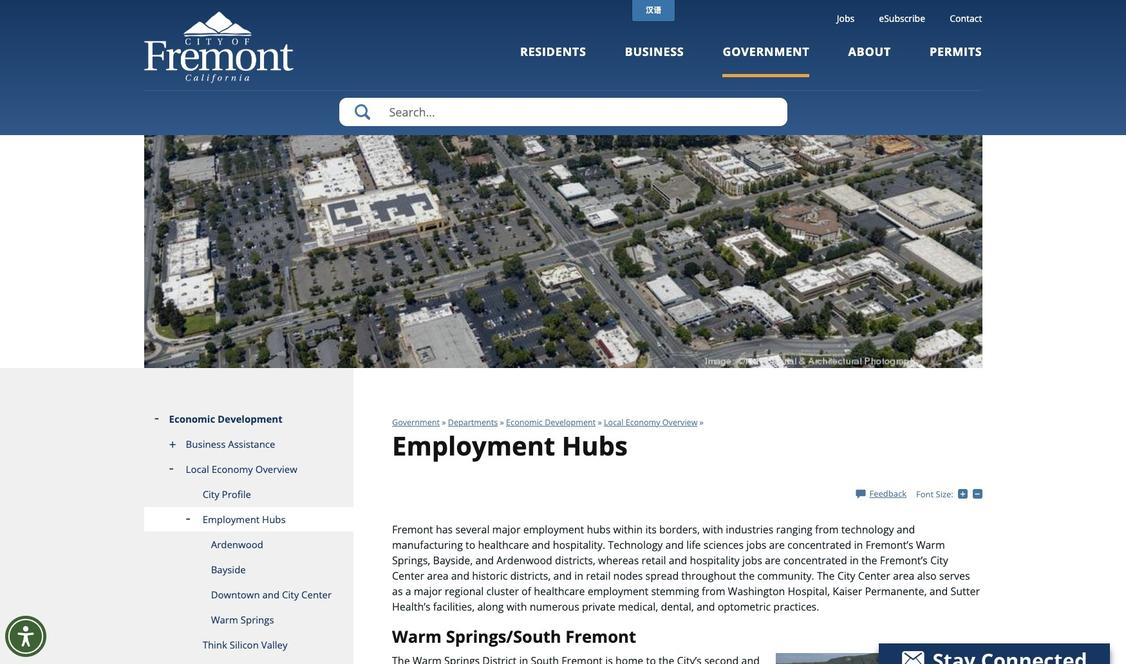 Task type: vqa. For each thing, say whether or not it's contained in the screenshot.
"Feedback"
yes



Task type: describe. For each thing, give the bounding box(es) containing it.
0 horizontal spatial employment
[[203, 513, 260, 526]]

to
[[466, 538, 476, 552]]

valley
[[261, 639, 288, 652]]

business for business assistance
[[186, 438, 226, 451]]

ardenwood link
[[144, 532, 354, 558]]

bayside,
[[433, 554, 473, 568]]

business link
[[625, 44, 684, 77]]

jobs link
[[837, 12, 855, 24]]

development inside government » departments » economic development » local economy overview employment hubs
[[545, 417, 596, 428]]

downtown
[[211, 588, 260, 601]]

2 horizontal spatial center
[[858, 569, 891, 583]]

0 horizontal spatial center
[[301, 588, 332, 601]]

esubscribe link
[[879, 12, 926, 24]]

hospital,
[[788, 585, 830, 599]]

departments
[[448, 417, 498, 428]]

font size:
[[917, 489, 954, 500]]

about link
[[849, 44, 891, 77]]

local inside local economy overview link
[[186, 463, 209, 476]]

government for government
[[723, 44, 810, 59]]

2 » from the left
[[500, 417, 504, 428]]

as
[[392, 585, 403, 599]]

1 vertical spatial jobs
[[743, 554, 763, 568]]

nodes
[[614, 569, 643, 583]]

warm inside fremont has several major employment hubs within its borders, with industries ranging from technology and manufacturing to healthcare and hospitality. technology and life sciences jobs are concentrated in fremont's warm springs, bayside, and ardenwood districts, whereas retail and hospitality jobs are concentrated in the fremont's city center area and historic districts, and in retail nodes spread throughout the community. the city center area also serves as a major regional cluster of healthcare employment stemming from washington hospital, kaiser permanente, and sutter health's facilities, along with numerous private medical, dental, and optometric practices.
[[916, 538, 945, 552]]

feedback
[[870, 488, 907, 499]]

0 vertical spatial are
[[769, 538, 785, 552]]

regional
[[445, 585, 484, 599]]

ardenwood inside fremont has several major employment hubs within its borders, with industries ranging from technology and manufacturing to healthcare and hospitality. technology and life sciences jobs are concentrated in fremont's warm springs, bayside, and ardenwood districts, whereas retail and hospitality jobs are concentrated in the fremont's city center area and historic districts, and in retail nodes spread throughout the community. the city center area also serves as a major regional cluster of healthcare employment stemming from washington hospital, kaiser permanente, and sutter health's facilities, along with numerous private medical, dental, and optometric practices.
[[497, 554, 553, 568]]

kaiser
[[833, 585, 863, 599]]

industries
[[726, 523, 774, 537]]

0 horizontal spatial economic
[[169, 413, 215, 426]]

0 horizontal spatial hubs
[[262, 513, 286, 526]]

government for government » departments » economic development » local economy overview employment hubs
[[392, 417, 440, 428]]

a
[[406, 585, 411, 599]]

assistance
[[228, 438, 275, 451]]

1 vertical spatial overview
[[256, 463, 297, 476]]

historic
[[472, 569, 508, 583]]

spread
[[646, 569, 679, 583]]

and up 'numerous'
[[554, 569, 572, 583]]

0 horizontal spatial healthcare
[[478, 538, 529, 552]]

hospitality.
[[553, 538, 606, 552]]

warm springs
[[211, 614, 274, 626]]

economic development
[[169, 413, 283, 426]]

business for business
[[625, 44, 684, 59]]

jobs
[[837, 12, 855, 24]]

and right dental,
[[697, 600, 715, 614]]

stemming
[[651, 585, 699, 599]]

3 » from the left
[[598, 417, 602, 428]]

numerous
[[530, 600, 580, 614]]

its
[[646, 523, 657, 537]]

city profile link
[[144, 482, 354, 507]]

ranging
[[776, 523, 813, 537]]

and down also
[[930, 585, 948, 599]]

warm springs/south fremont
[[392, 626, 636, 648]]

0 horizontal spatial economy
[[212, 463, 253, 476]]

profile
[[222, 488, 251, 501]]

sutter
[[951, 585, 980, 599]]

borders,
[[660, 523, 700, 537]]

fremont has several major employment hubs within its borders, with industries ranging from technology and manufacturing to healthcare and hospitality. technology and life sciences jobs are concentrated in fremont's warm springs, bayside, and ardenwood districts, whereas retail and hospitality jobs are concentrated in the fremont's city center area and historic districts, and in retail nodes spread throughout the community. the city center area also serves as a major regional cluster of healthcare employment stemming from washington hospital, kaiser permanente, and sutter health's facilities, along with numerous private medical, dental, and optometric practices.
[[392, 523, 980, 614]]

government » departments » economic development » local economy overview employment hubs
[[392, 417, 698, 463]]

permanente,
[[865, 585, 927, 599]]

permits
[[930, 44, 983, 59]]

economy inside government » departments » economic development » local economy overview employment hubs
[[626, 417, 661, 428]]

employment hubs
[[203, 513, 286, 526]]

city up kaiser
[[838, 569, 856, 583]]

contact link
[[950, 12, 983, 24]]

has
[[436, 523, 453, 537]]

1 horizontal spatial employment
[[588, 585, 649, 599]]

0 vertical spatial in
[[854, 538, 863, 552]]

business assistance
[[186, 438, 275, 451]]

1 horizontal spatial from
[[815, 523, 839, 537]]

think silicon valley
[[203, 639, 288, 652]]

1 vertical spatial government link
[[392, 417, 440, 428]]

-
[[983, 488, 985, 500]]

about
[[849, 44, 891, 59]]

0 vertical spatial districts,
[[555, 554, 596, 568]]

feedback link
[[856, 488, 907, 499]]

dental,
[[661, 600, 694, 614]]

esubscribe
[[879, 12, 926, 24]]

economic development link inside columnusercontrol3 main content
[[506, 417, 596, 428]]

0 horizontal spatial ardenwood
[[211, 538, 263, 551]]

aerial view of commercial buildings image
[[144, 135, 983, 368]]

community.
[[758, 569, 815, 583]]

1 horizontal spatial the
[[862, 554, 878, 568]]

+ link
[[958, 488, 973, 500]]

within
[[614, 523, 643, 537]]

throughout
[[682, 569, 737, 583]]

and up regional
[[451, 569, 470, 583]]

0 vertical spatial fremont's
[[866, 538, 914, 552]]

stay connected image
[[879, 638, 1109, 665]]

1 horizontal spatial government link
[[723, 44, 810, 77]]

1 horizontal spatial healthcare
[[534, 585, 585, 599]]

bayside link
[[144, 558, 354, 583]]

and left hospitality.
[[532, 538, 550, 552]]

whereas
[[598, 554, 639, 568]]

life
[[687, 538, 701, 552]]

1 vertical spatial with
[[507, 600, 527, 614]]

city up also
[[931, 554, 949, 568]]

0 horizontal spatial economic development link
[[144, 407, 354, 432]]

employment hubs link
[[144, 507, 354, 532]]

warm for warm springs
[[211, 614, 238, 626]]

bayside
[[211, 563, 246, 576]]

- link
[[973, 488, 985, 500]]

residents link
[[520, 44, 587, 77]]

hospitality
[[690, 554, 740, 568]]

0 horizontal spatial from
[[702, 585, 726, 599]]

columnusercontrol3 main content
[[354, 368, 985, 665]]

1 vertical spatial are
[[765, 554, 781, 568]]

springs,
[[392, 554, 431, 568]]

1 vertical spatial concentrated
[[784, 554, 848, 568]]

and down borders, on the bottom right of page
[[666, 538, 684, 552]]

technology
[[608, 538, 663, 552]]

contact
[[950, 12, 983, 24]]

1 area from the left
[[427, 569, 449, 583]]

private
[[582, 600, 616, 614]]

1 vertical spatial fremont's
[[880, 554, 928, 568]]

facilities,
[[433, 600, 475, 614]]

1 horizontal spatial center
[[392, 569, 425, 583]]



Task type: locate. For each thing, give the bounding box(es) containing it.
1 vertical spatial employment
[[588, 585, 649, 599]]

font size: link
[[917, 489, 954, 500]]

1 horizontal spatial »
[[500, 417, 504, 428]]

city inside downtown and city center link
[[282, 588, 299, 601]]

1 vertical spatial the
[[739, 569, 755, 583]]

major right a in the bottom left of the page
[[414, 585, 442, 599]]

hubs
[[587, 523, 611, 537]]

fremont's down technology
[[866, 538, 914, 552]]

and
[[897, 523, 915, 537], [532, 538, 550, 552], [666, 538, 684, 552], [476, 554, 494, 568], [669, 554, 687, 568], [451, 569, 470, 583], [554, 569, 572, 583], [930, 585, 948, 599], [262, 588, 280, 601], [697, 600, 715, 614]]

employment
[[523, 523, 584, 537], [588, 585, 649, 599]]

»
[[442, 417, 446, 428], [500, 417, 504, 428], [598, 417, 602, 428]]

concentrated up the
[[784, 554, 848, 568]]

2 horizontal spatial warm
[[916, 538, 945, 552]]

along
[[478, 600, 504, 614]]

0 vertical spatial employment
[[523, 523, 584, 537]]

in up kaiser
[[850, 554, 859, 568]]

employment inside government » departments » economic development » local economy overview employment hubs
[[392, 428, 555, 463]]

0 horizontal spatial warm
[[211, 614, 238, 626]]

0 vertical spatial local economy overview link
[[604, 417, 698, 428]]

1 vertical spatial healthcare
[[534, 585, 585, 599]]

medical,
[[618, 600, 658, 614]]

area up permanente,
[[893, 569, 915, 583]]

1 horizontal spatial development
[[545, 417, 596, 428]]

warm for warm springs/south fremont
[[392, 626, 442, 648]]

with up sciences
[[703, 523, 723, 537]]

font
[[917, 489, 934, 500]]

0 horizontal spatial business
[[186, 438, 226, 451]]

0 vertical spatial fremont
[[392, 523, 433, 537]]

local inside government » departments » economic development » local economy overview employment hubs
[[604, 417, 624, 428]]

business assistance link
[[144, 432, 354, 457]]

1 vertical spatial local
[[186, 463, 209, 476]]

1 vertical spatial economy
[[212, 463, 253, 476]]

the
[[817, 569, 835, 583]]

employment up hospitality.
[[523, 523, 584, 537]]

1 horizontal spatial employment
[[392, 428, 555, 463]]

departments link
[[448, 417, 498, 428]]

employment hub aerial image
[[776, 654, 983, 665]]

fremont's
[[866, 538, 914, 552], [880, 554, 928, 568]]

0 vertical spatial healthcare
[[478, 538, 529, 552]]

1 vertical spatial business
[[186, 438, 226, 451]]

fremont's up also
[[880, 554, 928, 568]]

with down of
[[507, 600, 527, 614]]

also
[[917, 569, 937, 583]]

0 horizontal spatial »
[[442, 417, 446, 428]]

retail
[[642, 554, 666, 568], [586, 569, 611, 583]]

0 vertical spatial employment
[[392, 428, 555, 463]]

economy
[[626, 417, 661, 428], [212, 463, 253, 476]]

technology
[[842, 523, 894, 537]]

major
[[492, 523, 521, 537], [414, 585, 442, 599]]

silicon
[[230, 639, 259, 652]]

think
[[203, 639, 227, 652]]

1 horizontal spatial fremont
[[566, 626, 636, 648]]

1 vertical spatial local economy overview link
[[144, 457, 354, 482]]

hubs inside government » departments » economic development » local economy overview employment hubs
[[562, 428, 628, 463]]

1 vertical spatial ardenwood
[[497, 554, 553, 568]]

business
[[625, 44, 684, 59], [186, 438, 226, 451]]

0 horizontal spatial overview
[[256, 463, 297, 476]]

0 horizontal spatial local
[[186, 463, 209, 476]]

fremont down private
[[566, 626, 636, 648]]

0 vertical spatial jobs
[[747, 538, 767, 552]]

from
[[815, 523, 839, 537], [702, 585, 726, 599]]

1 horizontal spatial with
[[703, 523, 723, 537]]

think silicon valley link
[[144, 633, 354, 658]]

0 vertical spatial concentrated
[[788, 538, 852, 552]]

fremont up manufacturing
[[392, 523, 433, 537]]

from down throughout
[[702, 585, 726, 599]]

area down the bayside,
[[427, 569, 449, 583]]

fremont inside fremont has several major employment hubs within its borders, with industries ranging from technology and manufacturing to healthcare and hospitality. technology and life sciences jobs are concentrated in fremont's warm springs, bayside, and ardenwood districts, whereas retail and hospitality jobs are concentrated in the fremont's city center area and historic districts, and in retail nodes spread throughout the community. the city center area also serves as a major regional cluster of healthcare employment stemming from washington hospital, kaiser permanente, and sutter health's facilities, along with numerous private medical, dental, and optometric practices.
[[392, 523, 433, 537]]

employment
[[392, 428, 555, 463], [203, 513, 260, 526]]

1 vertical spatial employment
[[203, 513, 260, 526]]

0 vertical spatial local
[[604, 417, 624, 428]]

several
[[456, 523, 490, 537]]

city
[[203, 488, 219, 501], [931, 554, 949, 568], [838, 569, 856, 583], [282, 588, 299, 601]]

0 horizontal spatial districts,
[[510, 569, 551, 583]]

0 vertical spatial hubs
[[562, 428, 628, 463]]

0 horizontal spatial development
[[218, 413, 283, 426]]

the down technology
[[862, 554, 878, 568]]

hubs
[[562, 428, 628, 463], [262, 513, 286, 526]]

jobs
[[747, 538, 767, 552], [743, 554, 763, 568]]

0 vertical spatial government link
[[723, 44, 810, 77]]

1 vertical spatial retail
[[586, 569, 611, 583]]

fremont
[[392, 523, 433, 537], [566, 626, 636, 648]]

ardenwood down employment hubs
[[211, 538, 263, 551]]

1 horizontal spatial local
[[604, 417, 624, 428]]

are
[[769, 538, 785, 552], [765, 554, 781, 568]]

permits link
[[930, 44, 983, 77]]

economic inside government » departments » economic development » local economy overview employment hubs
[[506, 417, 543, 428]]

are up community.
[[765, 554, 781, 568]]

1 horizontal spatial hubs
[[562, 428, 628, 463]]

in down technology
[[854, 538, 863, 552]]

0 vertical spatial with
[[703, 523, 723, 537]]

0 horizontal spatial with
[[507, 600, 527, 614]]

local economy overview
[[186, 463, 297, 476]]

0 vertical spatial government
[[723, 44, 810, 59]]

washington
[[728, 585, 785, 599]]

are down "ranging"
[[769, 538, 785, 552]]

0 vertical spatial major
[[492, 523, 521, 537]]

city down bayside 'link'
[[282, 588, 299, 601]]

downtown and city center link
[[144, 583, 354, 608]]

1 horizontal spatial retail
[[642, 554, 666, 568]]

0 vertical spatial business
[[625, 44, 684, 59]]

0 horizontal spatial government link
[[392, 417, 440, 428]]

0 horizontal spatial government
[[392, 417, 440, 428]]

city left profile
[[203, 488, 219, 501]]

0 vertical spatial economy
[[626, 417, 661, 428]]

1 horizontal spatial warm
[[392, 626, 442, 648]]

springs/south
[[446, 626, 561, 648]]

warm
[[916, 538, 945, 552], [211, 614, 238, 626], [392, 626, 442, 648]]

of
[[522, 585, 531, 599]]

serves
[[940, 569, 970, 583]]

1 horizontal spatial government
[[723, 44, 810, 59]]

healthcare
[[478, 538, 529, 552], [534, 585, 585, 599]]

0 vertical spatial retail
[[642, 554, 666, 568]]

economic development link
[[144, 407, 354, 432], [506, 417, 596, 428]]

0 horizontal spatial employment
[[523, 523, 584, 537]]

warm down "health's"
[[392, 626, 442, 648]]

city profile
[[203, 488, 251, 501]]

1 horizontal spatial area
[[893, 569, 915, 583]]

size:
[[936, 489, 954, 500]]

economic right departments
[[506, 417, 543, 428]]

employment down nodes
[[588, 585, 649, 599]]

cluster
[[487, 585, 519, 599]]

1 vertical spatial fremont
[[566, 626, 636, 648]]

local economy overview link
[[604, 417, 698, 428], [144, 457, 354, 482]]

2 vertical spatial in
[[575, 569, 584, 583]]

+
[[968, 488, 973, 500]]

0 horizontal spatial the
[[739, 569, 755, 583]]

districts, down hospitality.
[[555, 554, 596, 568]]

1 vertical spatial districts,
[[510, 569, 551, 583]]

and down life in the bottom of the page
[[669, 554, 687, 568]]

practices.
[[774, 600, 820, 614]]

major right several
[[492, 523, 521, 537]]

government link
[[723, 44, 810, 77], [392, 417, 440, 428]]

warm up also
[[916, 538, 945, 552]]

local
[[604, 417, 624, 428], [186, 463, 209, 476]]

1 vertical spatial government
[[392, 417, 440, 428]]

economic
[[169, 413, 215, 426], [506, 417, 543, 428]]

government
[[723, 44, 810, 59], [392, 417, 440, 428]]

0 horizontal spatial retail
[[586, 569, 611, 583]]

districts, up of
[[510, 569, 551, 583]]

sciences
[[704, 538, 744, 552]]

1 horizontal spatial economic
[[506, 417, 543, 428]]

healthcare up 'numerous'
[[534, 585, 585, 599]]

0 vertical spatial ardenwood
[[211, 538, 263, 551]]

with
[[703, 523, 723, 537], [507, 600, 527, 614]]

0 horizontal spatial fremont
[[392, 523, 433, 537]]

concentrated down "ranging"
[[788, 538, 852, 552]]

1 horizontal spatial economy
[[626, 417, 661, 428]]

and up the springs
[[262, 588, 280, 601]]

center
[[392, 569, 425, 583], [858, 569, 891, 583], [301, 588, 332, 601]]

1 horizontal spatial economic development link
[[506, 417, 596, 428]]

2 horizontal spatial »
[[598, 417, 602, 428]]

healthcare right to
[[478, 538, 529, 552]]

overview
[[663, 417, 698, 428], [256, 463, 297, 476]]

1 horizontal spatial local economy overview link
[[604, 417, 698, 428]]

from right "ranging"
[[815, 523, 839, 537]]

warm springs link
[[144, 608, 354, 633]]

residents
[[520, 44, 587, 59]]

in down hospitality.
[[575, 569, 584, 583]]

1 horizontal spatial ardenwood
[[497, 554, 553, 568]]

and up historic
[[476, 554, 494, 568]]

area
[[427, 569, 449, 583], [893, 569, 915, 583]]

1 horizontal spatial overview
[[663, 417, 698, 428]]

1 horizontal spatial districts,
[[555, 554, 596, 568]]

1 horizontal spatial major
[[492, 523, 521, 537]]

retail down whereas
[[586, 569, 611, 583]]

Search text field
[[339, 98, 787, 126]]

0 vertical spatial overview
[[663, 417, 698, 428]]

0 horizontal spatial major
[[414, 585, 442, 599]]

0 horizontal spatial area
[[427, 569, 449, 583]]

health's
[[392, 600, 431, 614]]

downtown and city center
[[211, 588, 332, 601]]

economic up business assistance
[[169, 413, 215, 426]]

in
[[854, 538, 863, 552], [850, 554, 859, 568], [575, 569, 584, 583]]

ardenwood up of
[[497, 554, 553, 568]]

2 area from the left
[[893, 569, 915, 583]]

development
[[218, 413, 283, 426], [545, 417, 596, 428]]

manufacturing
[[392, 538, 463, 552]]

0 vertical spatial from
[[815, 523, 839, 537]]

the up "washington"
[[739, 569, 755, 583]]

city inside city profile "link"
[[203, 488, 219, 501]]

1 vertical spatial hubs
[[262, 513, 286, 526]]

springs
[[241, 614, 274, 626]]

1 vertical spatial from
[[702, 585, 726, 599]]

retail up the spread at the right bottom of the page
[[642, 554, 666, 568]]

and right technology
[[897, 523, 915, 537]]

1 vertical spatial in
[[850, 554, 859, 568]]

overview inside government » departments » economic development » local economy overview employment hubs
[[663, 417, 698, 428]]

warm up think
[[211, 614, 238, 626]]

government inside government » departments » economic development » local economy overview employment hubs
[[392, 417, 440, 428]]

optometric
[[718, 600, 771, 614]]

0 vertical spatial the
[[862, 554, 878, 568]]

concentrated
[[788, 538, 852, 552], [784, 554, 848, 568]]

1 » from the left
[[442, 417, 446, 428]]

0 horizontal spatial local economy overview link
[[144, 457, 354, 482]]

1 vertical spatial major
[[414, 585, 442, 599]]



